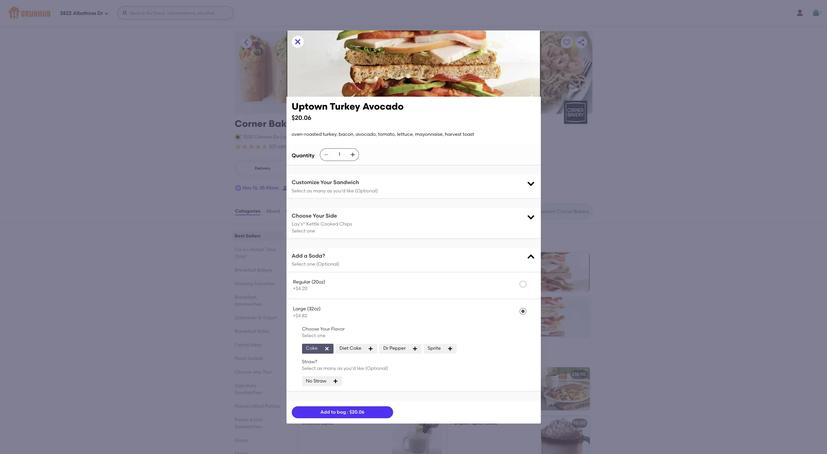 Task type: locate. For each thing, give the bounding box(es) containing it.
fresh salads tab
[[235, 355, 281, 362]]

oatmeals
[[235, 315, 257, 321]]

0 horizontal spatial like
[[347, 188, 354, 194]]

limited down best sellers tab
[[247, 247, 264, 252]]

one down "rustic italian $13.38"
[[317, 333, 326, 339]]

1 horizontal spatial best
[[297, 232, 312, 240]]

tomato,
[[378, 131, 396, 137]]

your for flavor
[[320, 326, 330, 332]]

people icon image
[[283, 185, 289, 192]]

a inside tab
[[243, 247, 246, 252]]

1025 camino de la reina ste 3
[[243, 134, 312, 140]]

1 vertical spatial &
[[250, 417, 253, 423]]

choose any two tab
[[235, 369, 281, 376]]

& left the hot at the left
[[250, 417, 253, 423]]

0 horizontal spatial for
[[235, 247, 242, 252]]

best up for a limited time only! tab
[[235, 233, 245, 239]]

0 vertical spatial one
[[307, 228, 315, 234]]

blueberry up no straw
[[302, 372, 324, 377]]

turkey
[[330, 101, 360, 112], [500, 270, 515, 276]]

1 horizontal spatial latte
[[486, 421, 498, 426]]

a inside add a soda? select one (optional)
[[304, 253, 308, 259]]

1 vertical spatial choose
[[302, 326, 319, 332]]

customize
[[292, 179, 319, 186]]

best for for
[[297, 232, 312, 240]]

avocado inside "button"
[[516, 270, 537, 276]]

0 vertical spatial like
[[347, 188, 354, 194]]

1 vertical spatial bakery
[[257, 267, 273, 273]]

sandwiches down panini at bottom
[[235, 424, 262, 430]]

sides
[[257, 329, 269, 334]]

avocado
[[362, 101, 404, 112], [516, 270, 537, 276]]

a left soda?
[[304, 253, 308, 259]]

best
[[297, 232, 312, 240], [235, 233, 245, 239]]

0 horizontal spatial uptown
[[292, 101, 328, 112]]

1 vertical spatial avocado
[[516, 270, 537, 276]]

sandwiches up oatmeals
[[235, 302, 262, 307]]

select up regular
[[292, 262, 306, 267]]

1 vertical spatial only!
[[363, 352, 381, 360]]

0 horizontal spatial turkey
[[330, 101, 360, 112]]

oven-roasted turkey, bacon, avocado, tomato, lettuce, mayonnaise, harvest toast
[[292, 131, 474, 137]]

straw? select as many as you'd like (optional)
[[302, 359, 388, 371]]

straw?
[[302, 359, 317, 365]]

avocado for uptown turkey avocado $20.06
[[362, 101, 404, 112]]

panini
[[235, 417, 249, 423]]

0 horizontal spatial a
[[243, 247, 246, 252]]

fresh down family
[[235, 356, 247, 361]]

select inside choose your side lay's® kettle cooked chips select one
[[292, 228, 306, 234]]

Search Corner Bakery search field
[[540, 208, 590, 215]]

1 horizontal spatial coke
[[350, 346, 361, 351]]

3822
[[60, 10, 72, 16]]

0 vertical spatial your
[[321, 179, 332, 186]]

1 horizontal spatial turkey
[[500, 270, 515, 276]]

compote,
[[325, 381, 348, 387]]

1 horizontal spatial fresh
[[320, 388, 332, 394]]

best sellers for best
[[235, 233, 261, 239]]

avocado,
[[356, 131, 377, 137]]

0 horizontal spatial for a limited time only!
[[235, 247, 276, 259]]

1 horizontal spatial best sellers
[[297, 232, 337, 240]]

fresh
[[235, 356, 247, 361], [320, 388, 332, 394]]

breakfast for breakfast bakery
[[235, 267, 256, 273]]

panini & hot sandwiches tab
[[235, 416, 281, 430]]

sandwiches inside panini & hot sandwiches
[[235, 424, 262, 430]]

1 vertical spatial you'd
[[344, 366, 356, 371]]

you'd down sandwich
[[333, 188, 346, 194]]

1 horizontal spatial limited
[[316, 352, 343, 360]]

(optional) inside straw? select as many as you'd like (optional)
[[365, 366, 388, 371]]

(32oz)
[[307, 306, 321, 312]]

1 blueberry from the top
[[302, 372, 324, 377]]

1 vertical spatial like
[[357, 366, 364, 371]]

time down best sellers tab
[[265, 247, 276, 252]]

(optional) down sandwich
[[355, 188, 378, 194]]

for down best sellers tab
[[235, 247, 242, 252]]

star icon image
[[235, 143, 241, 150], [241, 143, 248, 150], [248, 143, 255, 150], [255, 143, 261, 150], [261, 143, 268, 150], [261, 143, 268, 150]]

0 horizontal spatial add
[[292, 253, 303, 259]]

one down 'kettle'
[[307, 228, 315, 234]]

1 vertical spatial pancakes
[[335, 395, 357, 400]]

1 vertical spatial for
[[297, 352, 308, 360]]

reviews
[[286, 208, 304, 214]]

1 vertical spatial sandwiches
[[235, 390, 262, 396]]

option group
[[235, 160, 348, 177]]

select down customize at the left of page
[[292, 188, 306, 194]]

1 horizontal spatial avocado
[[516, 270, 537, 276]]

sellers for best
[[246, 233, 261, 239]]

pancakes down blueberries
[[335, 395, 357, 400]]

uptown turkey avocado $20.06
[[292, 101, 404, 121]]

0 vertical spatial choose
[[292, 213, 312, 219]]

best down lay's®
[[297, 232, 312, 240]]

hot
[[254, 417, 262, 423]]

1 vertical spatial uptown
[[481, 270, 499, 276]]

choose
[[292, 213, 312, 219], [302, 326, 319, 332], [235, 369, 252, 375]]

1 horizontal spatial a
[[304, 253, 308, 259]]

breakfast down morning
[[235, 295, 256, 300]]

breakfast sandwiches tab
[[235, 294, 281, 308]]

time inside tab
[[265, 247, 276, 252]]

2 vertical spatial breakfast
[[235, 329, 256, 334]]

select inside add a soda? select one (optional)
[[292, 262, 306, 267]]

3 sandwiches from the top
[[235, 424, 262, 430]]

your inside choose your flavor select one
[[320, 326, 330, 332]]

add inside add a soda? select one (optional)
[[292, 253, 303, 259]]

flavor
[[331, 326, 345, 332]]

+$4.82
[[293, 313, 307, 319]]

choose inside choose your flavor select one
[[302, 326, 319, 332]]

many inside customize your sandwich select as many as you'd like (optional)
[[313, 188, 326, 194]]

caret left icon image
[[242, 38, 250, 46]]

your up 'kettle'
[[313, 213, 324, 219]]

select inside customize your sandwich select as many as you'd like (optional)
[[292, 188, 306, 194]]

breakfast sides tab
[[235, 328, 281, 335]]

1 vertical spatial time
[[344, 352, 361, 360]]

0 vertical spatial limited
[[247, 247, 264, 252]]

diet
[[340, 346, 349, 351]]

1 horizontal spatial &
[[258, 315, 262, 321]]

1 vertical spatial turkey
[[500, 270, 515, 276]]

order right group
[[317, 185, 330, 191]]

0 horizontal spatial coke
[[306, 346, 318, 351]]

time
[[265, 247, 276, 252], [344, 352, 361, 360]]

spice
[[472, 421, 485, 426]]

1 vertical spatial (optional)
[[316, 262, 339, 267]]

1 vertical spatial for a limited time only!
[[297, 352, 381, 360]]

pumpkin
[[451, 421, 471, 426]]

0 vertical spatial dr
[[97, 10, 103, 16]]

breakfast up morning
[[235, 267, 256, 273]]

best sellers
[[297, 232, 337, 240], [235, 233, 261, 239]]

0 horizontal spatial &
[[250, 417, 253, 423]]

svg image for coke
[[324, 346, 330, 351]]

best sellers down 'kettle'
[[297, 232, 337, 240]]

2 vertical spatial (optional)
[[365, 366, 388, 371]]

two
[[263, 369, 272, 375]]

0 horizontal spatial limited
[[247, 247, 264, 252]]

breakfast inside tab
[[235, 329, 256, 334]]

categories
[[235, 208, 260, 214]]

s'mores latte image
[[392, 416, 441, 454]]

blueberry up cream,
[[302, 381, 324, 387]]

breakfast sides
[[235, 329, 269, 334]]

0 vertical spatial you'd
[[333, 188, 346, 194]]

1 vertical spatial order
[[317, 185, 330, 191]]

dr inside 'main navigation' navigation
[[97, 10, 103, 16]]

fresh inside 'tab'
[[235, 356, 247, 361]]

many up blueberry pancakes in the bottom left of the page
[[323, 366, 336, 371]]

about
[[266, 208, 280, 214]]

best inside tab
[[235, 233, 245, 239]]

bacon,
[[339, 131, 355, 137]]

add left to on the bottom of page
[[320, 409, 330, 415]]

0 vertical spatial time
[[265, 247, 276, 252]]

sellers inside tab
[[246, 233, 261, 239]]

choose up signature
[[235, 369, 252, 375]]

0 vertical spatial blueberry
[[302, 372, 324, 377]]

your for sandwich
[[321, 179, 332, 186]]

any
[[253, 369, 262, 375]]

0 vertical spatial only!
[[235, 254, 246, 259]]

1 horizontal spatial sellers
[[314, 232, 337, 240]]

many down customize at the left of page
[[313, 188, 326, 194]]

start
[[291, 185, 302, 191]]

2 breakfast from the top
[[235, 295, 256, 300]]

1 horizontal spatial only!
[[363, 352, 381, 360]]

2 coke from the left
[[350, 346, 361, 351]]

select down $13.38
[[302, 333, 316, 339]]

toast
[[463, 131, 474, 137]]

a up blueberry pancakes in the bottom left of the page
[[310, 352, 315, 360]]

0 vertical spatial breakfast
[[235, 267, 256, 273]]

breakfast inside breakfast sandwiches
[[235, 295, 256, 300]]

select down lay's®
[[292, 228, 306, 234]]

svg image
[[812, 9, 820, 17], [122, 10, 128, 16], [294, 38, 302, 46], [526, 179, 536, 188], [235, 185, 241, 192], [526, 212, 536, 222], [526, 252, 536, 262], [368, 346, 373, 351], [448, 346, 453, 351]]

large (32oz) +$4.82
[[293, 306, 321, 319]]

&
[[258, 315, 262, 321], [250, 417, 253, 423]]

breakfast bakery tab
[[235, 267, 281, 274]]

fresh up buttermilk
[[320, 388, 332, 394]]

0 vertical spatial avocado
[[362, 101, 404, 112]]

1 horizontal spatial $20.06
[[350, 409, 365, 415]]

bakery inside the breakfast bakery "tab"
[[257, 267, 273, 273]]

like down sandwich
[[347, 188, 354, 194]]

0 horizontal spatial best
[[235, 233, 245, 239]]

0 horizontal spatial only!
[[235, 254, 246, 259]]

87
[[382, 144, 387, 149]]

turkey,
[[323, 131, 338, 137]]

one inside choose your flavor select one
[[317, 333, 326, 339]]

for up no
[[297, 352, 308, 360]]

avocado inside uptown turkey avocado $20.06
[[362, 101, 404, 112]]

coke right diet
[[350, 346, 361, 351]]

blueberry inside "blueberry compote, whipped cream, fresh blueberries on top of our buttermilk pancakes"
[[302, 381, 324, 387]]

select down straw?
[[302, 366, 316, 371]]

uptown for uptown turkey avocado
[[481, 270, 499, 276]]

salads
[[248, 356, 263, 361]]

breakfast for breakfast sides
[[235, 329, 256, 334]]

add
[[292, 253, 303, 259], [320, 409, 330, 415]]

0 horizontal spatial latte
[[321, 421, 333, 426]]

0 vertical spatial $20.06
[[292, 114, 311, 121]]

for a limited time only! up breakfast bakery
[[235, 247, 276, 259]]

(optional) down soda?
[[316, 262, 339, 267]]

your down italian
[[320, 326, 330, 332]]

regular
[[293, 279, 311, 285]]

0 vertical spatial turkey
[[330, 101, 360, 112]]

(optional) inside add a soda? select one (optional)
[[316, 262, 339, 267]]

for a limited time only! inside tab
[[235, 247, 276, 259]]

best for best
[[235, 233, 245, 239]]

turkey inside uptown turkey avocado $20.06
[[330, 101, 360, 112]]

start group order
[[291, 185, 330, 191]]

631
[[269, 144, 276, 149]]

svg image inside 'main navigation' navigation
[[104, 11, 108, 15]]

coke up straw?
[[306, 346, 318, 351]]

scrambled eggs, cheddar, red pepper, mushrooms, spinach, green onions
[[451, 381, 531, 400]]

sellers
[[314, 232, 337, 240], [246, 233, 261, 239]]

oatmeals & yogurt tab
[[235, 314, 281, 321]]

1 horizontal spatial add
[[320, 409, 330, 415]]

family meal
[[235, 342, 262, 348]]

1 horizontal spatial order
[[409, 144, 419, 149]]

1 vertical spatial one
[[307, 262, 315, 267]]

2 blueberry from the top
[[302, 381, 324, 387]]

2 vertical spatial choose
[[235, 369, 252, 375]]

onions
[[451, 395, 465, 400]]

dr left "pepper" at the bottom of page
[[383, 346, 389, 351]]

turkey inside uptown turkey avocado "button"
[[500, 270, 515, 276]]

sandwiches inside "tab"
[[235, 302, 262, 307]]

bakery up the favorites
[[257, 267, 273, 273]]

uptown turkey avocado
[[481, 270, 537, 276]]

albatross
[[73, 10, 96, 16]]

1 breakfast from the top
[[235, 267, 256, 273]]

cream,
[[302, 388, 319, 394]]

0 vertical spatial (optional)
[[355, 188, 378, 194]]

1 vertical spatial many
[[323, 366, 336, 371]]

best sellers inside tab
[[235, 233, 261, 239]]

1 horizontal spatial uptown
[[481, 270, 499, 276]]

svg image
[[104, 11, 108, 15], [324, 152, 329, 157], [350, 152, 355, 157], [324, 346, 330, 351], [413, 346, 418, 351], [333, 379, 338, 384]]

favorites
[[254, 281, 275, 287]]

oven-
[[292, 131, 305, 137]]

0 vertical spatial pancakes
[[325, 372, 348, 377]]

0 horizontal spatial dr
[[97, 10, 103, 16]]

0 vertical spatial many
[[313, 188, 326, 194]]

svg image down blueberry pancakes in the bottom left of the page
[[333, 379, 338, 384]]

0 vertical spatial for a limited time only!
[[235, 247, 276, 259]]

0 vertical spatial sandwiches
[[235, 302, 262, 307]]

0 horizontal spatial order
[[317, 185, 330, 191]]

0 horizontal spatial avocado
[[362, 101, 404, 112]]

svg image inside nov 16, 10:45am button
[[235, 185, 241, 192]]

0 horizontal spatial time
[[265, 247, 276, 252]]

1 sandwiches from the top
[[235, 302, 262, 307]]

sandwiches for signature
[[235, 390, 262, 396]]

0 horizontal spatial best sellers
[[235, 233, 261, 239]]

choose down rustic at bottom left
[[302, 326, 319, 332]]

0 vertical spatial add
[[292, 253, 303, 259]]

correct
[[393, 144, 408, 149]]

svg image down time
[[350, 152, 355, 157]]

choose up lay's®
[[292, 213, 312, 219]]

time down diet coke
[[344, 352, 361, 360]]

1 vertical spatial your
[[313, 213, 324, 219]]

90
[[334, 144, 340, 149]]

$20.06 right :
[[350, 409, 365, 415]]

0 horizontal spatial $20.06
[[292, 114, 311, 121]]

93
[[297, 144, 302, 149]]

main navigation navigation
[[0, 0, 827, 26]]

1 horizontal spatial dr
[[383, 346, 389, 351]]

select for add
[[292, 262, 306, 267]]

pancakes up compote,
[[325, 372, 348, 377]]

as up compote,
[[337, 366, 343, 371]]

you'd up whipped
[[344, 366, 356, 371]]

1 coke from the left
[[306, 346, 318, 351]]

(optional)
[[355, 188, 378, 194], [316, 262, 339, 267], [365, 366, 388, 371]]

search icon image
[[530, 207, 538, 215]]

one for a
[[307, 262, 315, 267]]

mushrooms,
[[469, 388, 497, 394]]

blueberry compote, whipped cream, fresh blueberries on top of our buttermilk pancakes
[[302, 381, 380, 400]]

svg image right albatross
[[104, 11, 108, 15]]

uptown inside uptown turkey avocado $20.06
[[292, 101, 328, 112]]

sellers up for a limited time only! tab
[[246, 233, 261, 239]]

share icon image
[[577, 38, 585, 46]]

select inside choose your flavor select one
[[302, 333, 316, 339]]

reviews button
[[285, 199, 305, 223]]

bag
[[337, 409, 346, 415]]

choose inside choose any two tab
[[235, 369, 252, 375]]

2 vertical spatial your
[[320, 326, 330, 332]]

0 vertical spatial bakery
[[269, 118, 301, 129]]

signature sandwiches
[[235, 383, 262, 396]]

best sellers up for a limited time only! tab
[[235, 233, 261, 239]]

nov 16, 10:45am
[[243, 185, 279, 191]]

1 vertical spatial blueberry
[[302, 381, 324, 387]]

family meal tab
[[235, 342, 281, 349]]

svg image for dr pepper
[[413, 346, 418, 351]]

for a limited time only! tab
[[235, 246, 281, 260]]

(optional) up of
[[365, 366, 388, 371]]

you'd
[[333, 188, 346, 194], [344, 366, 356, 371]]

pumpkin spice latte image
[[540, 416, 590, 454]]

a down best sellers tab
[[243, 247, 246, 252]]

one
[[307, 228, 315, 234], [307, 262, 315, 267], [317, 333, 326, 339]]

svg image right "pepper" at the bottom of page
[[413, 346, 418, 351]]

blueberry for blueberry compote, whipped cream, fresh blueberries on top of our buttermilk pancakes
[[302, 381, 324, 387]]

1 vertical spatial breakfast
[[235, 295, 256, 300]]

green
[[518, 388, 531, 394]]

add left soda?
[[292, 253, 303, 259]]

order right correct
[[409, 144, 419, 149]]

2 vertical spatial one
[[317, 333, 326, 339]]

your right group
[[321, 179, 332, 186]]

0 horizontal spatial fresh
[[235, 356, 247, 361]]

3 breakfast from the top
[[235, 329, 256, 334]]

one down soda?
[[307, 262, 315, 267]]

latte down to on the bottom of page
[[321, 421, 333, 426]]

pancakes
[[325, 372, 348, 377], [335, 395, 357, 400]]

dr right albatross
[[97, 10, 103, 16]]

you'd inside customize your sandwich select as many as you'd like (optional)
[[333, 188, 346, 194]]

0 vertical spatial &
[[258, 315, 262, 321]]

svg image down choose your flavor select one in the bottom of the page
[[324, 346, 330, 351]]

handcrafted pastas
[[235, 404, 280, 409]]

italian
[[318, 315, 333, 321]]

add to bag : $20.06
[[320, 409, 365, 415]]

sandwiches down signature
[[235, 390, 262, 396]]

blueberry for blueberry pancakes
[[302, 372, 324, 377]]

1 vertical spatial fresh
[[320, 388, 332, 394]]

bakery up la
[[269, 118, 301, 129]]

1 horizontal spatial like
[[357, 366, 364, 371]]

ratings
[[277, 144, 293, 149]]

for inside tab
[[235, 247, 242, 252]]

only! inside tab
[[235, 254, 246, 259]]

limited down diet
[[316, 352, 343, 360]]

2 vertical spatial sandwiches
[[235, 424, 262, 430]]

coke
[[306, 346, 318, 351], [350, 346, 361, 351]]

1 horizontal spatial for
[[297, 352, 308, 360]]

you'd inside straw? select as many as you'd like (optional)
[[344, 366, 356, 371]]

meal
[[251, 342, 262, 348]]

only!
[[235, 254, 246, 259], [363, 352, 381, 360]]

your inside choose your side lay's® kettle cooked chips select one
[[313, 213, 324, 219]]

& inside panini & hot sandwiches
[[250, 417, 253, 423]]

sellers down cooked
[[314, 232, 337, 240]]

nov
[[243, 185, 252, 191]]

select inside straw? select as many as you'd like (optional)
[[302, 366, 316, 371]]

one inside add a soda? select one (optional)
[[307, 262, 315, 267]]

latte right spice
[[486, 421, 498, 426]]

diet coke
[[340, 346, 361, 351]]

choose for two
[[235, 369, 252, 375]]

your for side
[[313, 213, 324, 219]]

0 vertical spatial fresh
[[235, 356, 247, 361]]

0 vertical spatial uptown
[[292, 101, 328, 112]]

uptown inside "button"
[[481, 270, 499, 276]]

0 vertical spatial for
[[235, 247, 242, 252]]

for a limited time only! down diet
[[297, 352, 381, 360]]

& left yogurt
[[258, 315, 262, 321]]

(20oz)
[[312, 279, 325, 285]]

choose inside choose your side lay's® kettle cooked chips select one
[[292, 213, 312, 219]]

0 horizontal spatial sellers
[[246, 233, 261, 239]]

sandwiches
[[235, 302, 262, 307], [235, 390, 262, 396], [235, 424, 262, 430]]

tab
[[235, 451, 281, 454]]

svg image for no straw
[[333, 379, 338, 384]]

$20.06 up oven-
[[292, 114, 311, 121]]

sellers for for
[[314, 232, 337, 240]]

your inside customize your sandwich select as many as you'd like (optional)
[[321, 179, 332, 186]]

2 sandwiches from the top
[[235, 390, 262, 396]]

as up blueberry pancakes in the bottom left of the page
[[317, 366, 322, 371]]

like up whipped
[[357, 366, 364, 371]]

Input item quantity number field
[[332, 149, 347, 161]]

many inside straw? select as many as you'd like (optional)
[[323, 366, 336, 371]]

group
[[303, 185, 316, 191]]

breakfast down oatmeals
[[235, 329, 256, 334]]



Task type: vqa. For each thing, say whether or not it's contained in the screenshot.
'$1.99' related to KFC
no



Task type: describe. For each thing, give the bounding box(es) containing it.
morning
[[235, 281, 253, 287]]

categories button
[[235, 199, 261, 223]]

1 horizontal spatial for a limited time only!
[[297, 352, 381, 360]]

rustic italian $13.38
[[303, 315, 333, 328]]

de
[[273, 134, 279, 140]]

about button
[[266, 199, 280, 223]]

good
[[308, 144, 319, 149]]

add for add to bag
[[320, 409, 330, 415]]

sprite
[[428, 346, 441, 351]]

uptown turkey avocado button
[[476, 253, 590, 292]]

10:45am
[[260, 185, 279, 191]]

corner bakery
[[235, 118, 301, 129]]

save this restaurant image
[[563, 38, 571, 46]]

start group order button
[[283, 182, 330, 194]]

1025 camino de la reina ste 3 button
[[243, 133, 313, 141]]

1 horizontal spatial time
[[344, 352, 361, 360]]

best sellers tab
[[235, 233, 281, 240]]

family
[[235, 342, 249, 348]]

ste
[[301, 134, 308, 140]]

svg image down food
[[324, 152, 329, 157]]

handcrafted
[[235, 404, 264, 409]]

option group containing pickup
[[235, 160, 348, 177]]

$0.00
[[573, 421, 586, 426]]

yogurt
[[263, 315, 277, 321]]

large
[[293, 306, 306, 312]]

food
[[320, 144, 329, 149]]

chips
[[339, 221, 352, 227]]

1 button
[[812, 7, 822, 19]]

breakfast bakery
[[235, 267, 273, 273]]

1 vertical spatial $20.06
[[350, 409, 365, 415]]

1 vertical spatial limited
[[316, 352, 343, 360]]

morning favorites tab
[[235, 280, 281, 287]]

choose your side lay's® kettle cooked chips select one
[[292, 213, 352, 234]]

good food
[[308, 144, 329, 149]]

2 latte from the left
[[486, 421, 498, 426]]

switch location button
[[315, 133, 350, 141]]

1 vertical spatial dr
[[383, 346, 389, 351]]

fresh inside "blueberry compote, whipped cream, fresh blueberries on top of our buttermilk pancakes"
[[320, 388, 332, 394]]

blueberries
[[333, 388, 358, 394]]

subscription pass image
[[235, 134, 241, 140]]

one inside choose your side lay's® kettle cooked chips select one
[[307, 228, 315, 234]]

morning favorites
[[235, 281, 275, 287]]

svg image for 3822 albatross dr
[[104, 11, 108, 15]]

s'mores
[[302, 421, 320, 426]]

$5.69
[[426, 421, 437, 426]]

add for add a soda?
[[292, 253, 303, 259]]

rustic
[[303, 315, 317, 321]]

no straw
[[306, 378, 326, 384]]

spinach,
[[498, 388, 517, 394]]

garden gate scrambler (v) image
[[540, 368, 590, 411]]

bakery for breakfast bakery
[[257, 267, 273, 273]]

select for customize
[[292, 188, 306, 194]]

$20.06 inside uptown turkey avocado $20.06
[[292, 114, 311, 121]]

corner
[[235, 118, 267, 129]]

eggs,
[[477, 381, 489, 387]]

& for hot
[[250, 417, 253, 423]]

$10.90
[[572, 372, 586, 377]]

save this restaurant button
[[561, 36, 573, 48]]

scrambled
[[451, 381, 475, 387]]

straw
[[314, 378, 326, 384]]

add a soda? select one (optional)
[[292, 253, 339, 267]]

like inside straw? select as many as you'd like (optional)
[[357, 366, 364, 371]]

buttermilk
[[311, 395, 334, 400]]

+$4.20
[[293, 286, 307, 292]]

s'mores latte
[[302, 421, 333, 426]]

top
[[366, 388, 374, 394]]

roasted
[[305, 131, 322, 137]]

lay's®
[[292, 221, 305, 227]]

whipped
[[349, 381, 369, 387]]

of
[[375, 388, 380, 394]]

turkey for uptown turkey avocado
[[500, 270, 515, 276]]

2 horizontal spatial a
[[310, 352, 315, 360]]

handcrafted pastas tab
[[235, 403, 281, 410]]

quantity
[[292, 153, 315, 159]]

corner bakery logo image
[[564, 101, 587, 124]]

on
[[345, 144, 351, 149]]

:
[[347, 409, 348, 415]]

choose your flavor select one
[[302, 326, 345, 339]]

blueberry pancakes image
[[392, 368, 441, 411]]

signature
[[235, 383, 257, 389]]

cooked
[[321, 221, 338, 227]]

uptown for uptown turkey avocado $20.06
[[292, 101, 328, 112]]

choose for side
[[292, 213, 312, 219]]

svg image inside 1 button
[[812, 9, 820, 17]]

1 latte from the left
[[321, 421, 333, 426]]

regular (20oz) +$4.20
[[293, 279, 325, 292]]

one for your
[[317, 333, 326, 339]]

kettle
[[306, 221, 319, 227]]

pepper
[[390, 346, 406, 351]]

soups tab
[[235, 437, 281, 444]]

as right group
[[327, 188, 332, 194]]

switch location
[[316, 134, 350, 140]]

red
[[511, 381, 519, 387]]

pancakes inside "blueberry compote, whipped cream, fresh blueberries on top of our buttermilk pancakes"
[[335, 395, 357, 400]]

3822 albatross dr
[[60, 10, 103, 16]]

& for yogurt
[[258, 315, 262, 321]]

16,
[[253, 185, 259, 191]]

limited inside tab
[[247, 247, 264, 252]]

select for choose
[[302, 333, 316, 339]]

3
[[310, 134, 312, 140]]

choose for flavor
[[302, 326, 319, 332]]

0 vertical spatial order
[[409, 144, 419, 149]]

panini & hot sandwiches
[[235, 417, 262, 430]]

as down customize at the left of page
[[307, 188, 312, 194]]

correct order
[[393, 144, 419, 149]]

switch
[[316, 134, 330, 140]]

signature sandwiches tab
[[235, 382, 281, 396]]

$13.38
[[303, 323, 317, 328]]

customize your sandwich select as many as you'd like (optional)
[[292, 179, 378, 194]]

avocado for uptown turkey avocado
[[516, 270, 537, 276]]

harvest
[[445, 131, 462, 137]]

turkey for uptown turkey avocado $20.06
[[330, 101, 360, 112]]

no
[[306, 378, 312, 384]]

like inside customize your sandwich select as many as you'd like (optional)
[[347, 188, 354, 194]]

best sellers for for
[[297, 232, 337, 240]]

time
[[352, 144, 361, 149]]

order inside button
[[317, 185, 330, 191]]

bakery for corner bakery
[[269, 118, 301, 129]]

sandwiches for breakfast
[[235, 302, 262, 307]]

breakfast for breakfast sandwiches
[[235, 295, 256, 300]]

location
[[332, 134, 350, 140]]

(optional) inside customize your sandwich select as many as you'd like (optional)
[[355, 188, 378, 194]]



